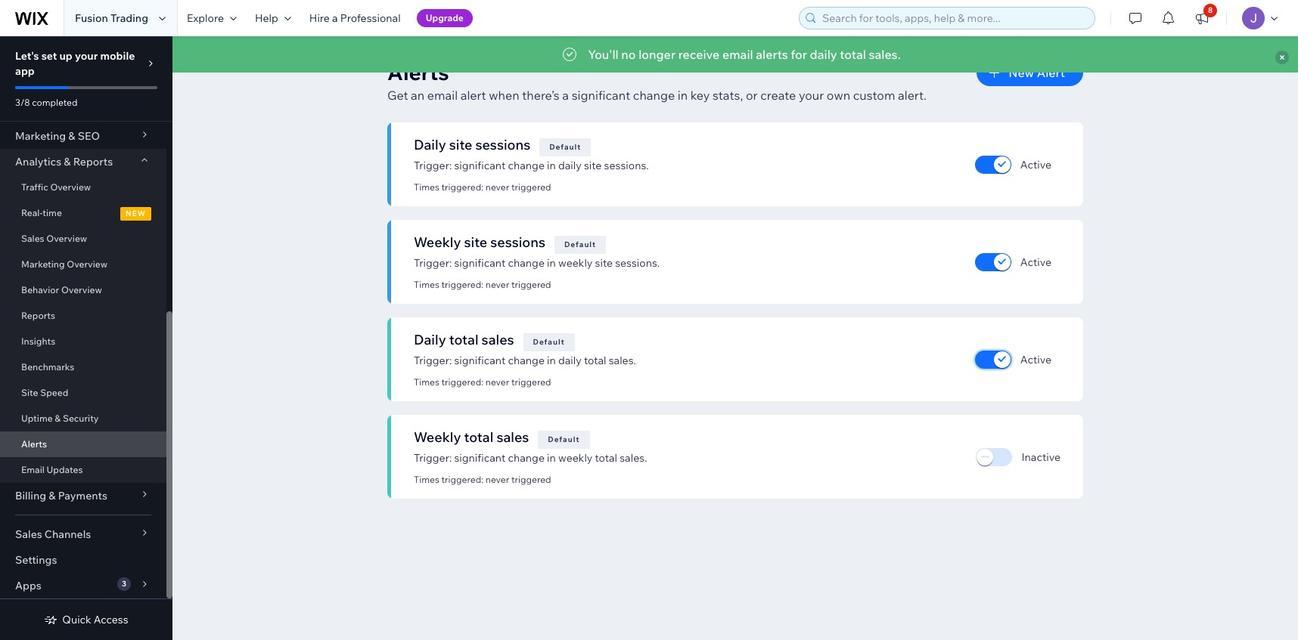 Task type: vqa. For each thing, say whether or not it's contained in the screenshot.
SESSIONS for Weekly site sessions
yes



Task type: describe. For each thing, give the bounding box(es) containing it.
alert.
[[898, 88, 927, 103]]

triggered for daily total sales
[[512, 377, 551, 388]]

access
[[94, 614, 128, 627]]

new alert
[[1009, 65, 1066, 80]]

set
[[41, 49, 57, 63]]

own
[[827, 88, 851, 103]]

behavior overview link
[[0, 278, 166, 303]]

alert
[[1037, 65, 1066, 80]]

inactive
[[1022, 451, 1061, 464]]

billing & payments
[[15, 490, 107, 503]]

daily for daily total sales
[[414, 331, 446, 349]]

your inside alerts get an email alert when there's a significant change in key stats, or create your own custom alert.
[[799, 88, 824, 103]]

reports link
[[0, 303, 166, 329]]

key
[[691, 88, 710, 103]]

daily for sessions
[[558, 159, 582, 173]]

marketing & seo button
[[0, 123, 166, 149]]

default for weekly total sales
[[548, 435, 580, 445]]

new
[[126, 209, 146, 219]]

help button
[[246, 0, 300, 36]]

times for weekly site sessions
[[414, 279, 440, 291]]

hire a professional link
[[300, 0, 410, 36]]

no
[[622, 47, 636, 62]]

Search for tools, apps, help & more... field
[[818, 8, 1090, 29]]

you'll
[[588, 47, 619, 62]]

traffic overview
[[21, 182, 91, 193]]

sales channels button
[[0, 522, 166, 548]]

marketing overview
[[21, 259, 108, 270]]

professional
[[340, 11, 401, 25]]

for
[[791, 47, 807, 62]]

security
[[63, 413, 99, 425]]

trigger: significant change in daily site sessions.
[[414, 159, 649, 173]]

behavior overview
[[21, 285, 102, 296]]

benchmarks link
[[0, 355, 166, 381]]

alerts get an email alert when there's a significant change in key stats, or create your own custom alert.
[[387, 59, 927, 103]]

marketing for marketing & seo
[[15, 129, 66, 143]]

sessions for daily site sessions
[[476, 136, 531, 154]]

alerts link
[[0, 432, 166, 458]]

custom
[[853, 88, 896, 103]]

uptime & security link
[[0, 406, 166, 432]]

times for daily site sessions
[[414, 182, 440, 193]]

alerts for alerts
[[21, 439, 47, 450]]

let's
[[15, 49, 39, 63]]

change for weekly total sales
[[508, 452, 545, 465]]

daily inside you'll no longer receive email alerts for daily total sales. alert
[[810, 47, 838, 62]]

never for daily total sales
[[486, 377, 509, 388]]

hire a professional
[[309, 11, 401, 25]]

sessions. for daily site sessions
[[604, 159, 649, 173]]

time
[[43, 207, 62, 219]]

weekly site sessions
[[414, 234, 546, 251]]

weekly for sales
[[558, 452, 593, 465]]

never for weekly total sales
[[486, 474, 509, 486]]

significant for weekly total sales
[[454, 452, 506, 465]]

up
[[59, 49, 73, 63]]

sessions for weekly site sessions
[[491, 234, 546, 251]]

receive
[[679, 47, 720, 62]]

alerts
[[756, 47, 788, 62]]

weekly total sales
[[414, 429, 529, 446]]

in for daily total sales
[[547, 354, 556, 368]]

let's set up your mobile app
[[15, 49, 135, 78]]

in for daily site sessions
[[547, 159, 556, 173]]

times triggered: never triggered for daily total sales
[[414, 377, 551, 388]]

times triggered: never triggered for weekly site sessions
[[414, 279, 551, 291]]

sales for sales channels
[[15, 528, 42, 542]]

triggered: for weekly site sessions
[[442, 279, 484, 291]]

analytics & reports button
[[0, 149, 166, 175]]

an
[[411, 88, 425, 103]]

or
[[746, 88, 758, 103]]

sales for daily total sales
[[482, 331, 514, 349]]

active for daily site sessions
[[1021, 158, 1052, 171]]

3
[[122, 580, 126, 590]]

total inside alert
[[840, 47, 866, 62]]

in inside alerts get an email alert when there's a significant change in key stats, or create your own custom alert.
[[678, 88, 688, 103]]

weekly for weekly site sessions
[[414, 234, 461, 251]]

traffic overview link
[[0, 175, 166, 201]]

billing & payments button
[[0, 484, 166, 509]]

3/8 completed
[[15, 97, 78, 108]]

sessions. for weekly site sessions
[[615, 257, 660, 270]]

explore
[[187, 11, 224, 25]]

alerts for alerts get an email alert when there's a significant change in key stats, or create your own custom alert.
[[387, 59, 449, 86]]

& for analytics
[[64, 155, 71, 169]]

& for billing
[[49, 490, 56, 503]]

times for daily total sales
[[414, 377, 440, 388]]

insights link
[[0, 329, 166, 355]]

you'll no longer receive email alerts for daily total sales. alert
[[173, 36, 1299, 73]]

triggered: for daily site sessions
[[442, 182, 484, 193]]

channels
[[45, 528, 91, 542]]

never for weekly site sessions
[[486, 279, 509, 291]]

significant for daily total sales
[[454, 354, 506, 368]]

behavior
[[21, 285, 59, 296]]

new
[[1009, 65, 1035, 80]]

sales. for daily total sales
[[609, 354, 636, 368]]

trigger: for daily total sales
[[414, 354, 452, 368]]

trigger: significant change in weekly site sessions.
[[414, 257, 660, 270]]

significant for daily site sessions
[[454, 159, 506, 173]]

never for daily site sessions
[[486, 182, 509, 193]]

trading
[[110, 11, 148, 25]]

you'll no longer receive email alerts for daily total sales.
[[588, 47, 901, 62]]

email inside you'll no longer receive email alerts for daily total sales. alert
[[723, 47, 753, 62]]

speed
[[40, 387, 68, 399]]

sales overview link
[[0, 226, 166, 252]]

triggered for weekly site sessions
[[512, 279, 551, 291]]

settings
[[15, 554, 57, 568]]

analytics
[[15, 155, 61, 169]]

overview for sales overview
[[46, 233, 87, 244]]

billing
[[15, 490, 46, 503]]

real-time
[[21, 207, 62, 219]]

trigger: for weekly total sales
[[414, 452, 452, 465]]

longer
[[639, 47, 676, 62]]

weekly for sessions
[[558, 257, 593, 270]]

in for weekly total sales
[[547, 452, 556, 465]]

trigger: for daily site sessions
[[414, 159, 452, 173]]

0 horizontal spatial reports
[[21, 310, 55, 322]]

times triggered: never triggered for weekly total sales
[[414, 474, 551, 486]]

completed
[[32, 97, 78, 108]]



Task type: locate. For each thing, give the bounding box(es) containing it.
0 vertical spatial weekly
[[414, 234, 461, 251]]

0 horizontal spatial your
[[75, 49, 98, 63]]

4 triggered: from the top
[[442, 474, 484, 486]]

1 vertical spatial sales
[[497, 429, 529, 446]]

8 button
[[1186, 0, 1219, 36]]

trigger: significant change in weekly total sales.
[[414, 452, 647, 465]]

times triggered: never triggered down weekly site sessions
[[414, 279, 551, 291]]

site
[[21, 387, 38, 399]]

1 vertical spatial alerts
[[21, 439, 47, 450]]

triggered: down weekly site sessions
[[442, 279, 484, 291]]

0 vertical spatial active
[[1021, 158, 1052, 171]]

help
[[255, 11, 278, 25]]

email updates
[[21, 465, 83, 476]]

sessions up 'trigger: significant change in weekly site sessions.'
[[491, 234, 546, 251]]

sessions up trigger: significant change in daily site sessions. at the left of page
[[476, 136, 531, 154]]

email left alerts
[[723, 47, 753, 62]]

payments
[[58, 490, 107, 503]]

total
[[840, 47, 866, 62], [449, 331, 479, 349], [584, 354, 607, 368], [464, 429, 494, 446], [595, 452, 618, 465]]

daily for daily site sessions
[[414, 136, 446, 154]]

1 triggered: from the top
[[442, 182, 484, 193]]

when
[[489, 88, 520, 103]]

3 triggered from the top
[[512, 377, 551, 388]]

trigger: down weekly site sessions
[[414, 257, 452, 270]]

triggered: down daily total sales
[[442, 377, 484, 388]]

sales overview
[[21, 233, 87, 244]]

trigger: for weekly site sessions
[[414, 257, 452, 270]]

times triggered: never triggered down daily site sessions
[[414, 182, 551, 193]]

1 horizontal spatial email
[[723, 47, 753, 62]]

0 horizontal spatial email
[[427, 88, 458, 103]]

1 vertical spatial a
[[563, 88, 569, 103]]

0 vertical spatial email
[[723, 47, 753, 62]]

sales inside dropdown button
[[15, 528, 42, 542]]

triggered:
[[442, 182, 484, 193], [442, 279, 484, 291], [442, 377, 484, 388], [442, 474, 484, 486]]

alerts inside alerts get an email alert when there's a significant change in key stats, or create your own custom alert.
[[387, 59, 449, 86]]

change down daily total sales
[[508, 354, 545, 368]]

1 vertical spatial sessions.
[[615, 257, 660, 270]]

significant for weekly site sessions
[[454, 257, 506, 270]]

seo
[[78, 129, 100, 143]]

sessions
[[476, 136, 531, 154], [491, 234, 546, 251]]

1 vertical spatial marketing
[[21, 259, 65, 270]]

updates
[[47, 465, 83, 476]]

triggered: down weekly total sales
[[442, 474, 484, 486]]

active for daily total sales
[[1021, 353, 1052, 367]]

default up trigger: significant change in daily site sessions. at the left of page
[[550, 142, 581, 152]]

sales. inside you'll no longer receive email alerts for daily total sales. alert
[[869, 47, 901, 62]]

sales for sales overview
[[21, 233, 44, 244]]

2 vertical spatial daily
[[558, 354, 582, 368]]

insights
[[21, 336, 55, 347]]

sales
[[482, 331, 514, 349], [497, 429, 529, 446]]

marketing inside dropdown button
[[15, 129, 66, 143]]

0 vertical spatial your
[[75, 49, 98, 63]]

& right uptime
[[55, 413, 61, 425]]

your inside let's set up your mobile app
[[75, 49, 98, 63]]

1 active from the top
[[1021, 158, 1052, 171]]

4 trigger: from the top
[[414, 452, 452, 465]]

change for weekly site sessions
[[508, 257, 545, 270]]

0 vertical spatial sessions.
[[604, 159, 649, 173]]

1 vertical spatial active
[[1021, 255, 1052, 269]]

8
[[1209, 5, 1213, 15]]

default for daily site sessions
[[550, 142, 581, 152]]

&
[[68, 129, 75, 143], [64, 155, 71, 169], [55, 413, 61, 425], [49, 490, 56, 503]]

stats,
[[713, 88, 743, 103]]

times down daily total sales
[[414, 377, 440, 388]]

times triggered: never triggered down daily total sales
[[414, 377, 551, 388]]

1 vertical spatial email
[[427, 88, 458, 103]]

analytics & reports
[[15, 155, 113, 169]]

real-
[[21, 207, 43, 219]]

1 weekly from the top
[[558, 257, 593, 270]]

3 trigger: from the top
[[414, 354, 452, 368]]

1 vertical spatial sales.
[[609, 354, 636, 368]]

0 vertical spatial daily
[[414, 136, 446, 154]]

overview down analytics & reports
[[50, 182, 91, 193]]

triggered: down daily site sessions
[[442, 182, 484, 193]]

overview inside behavior overview link
[[61, 285, 102, 296]]

daily site sessions
[[414, 136, 531, 154]]

change
[[633, 88, 675, 103], [508, 159, 545, 173], [508, 257, 545, 270], [508, 354, 545, 368], [508, 452, 545, 465]]

trigger: down daily site sessions
[[414, 159, 452, 173]]

overview down the sales overview link
[[67, 259, 108, 270]]

1 never from the top
[[486, 182, 509, 193]]

0 vertical spatial sales
[[482, 331, 514, 349]]

1 vertical spatial your
[[799, 88, 824, 103]]

sidebar element
[[0, 0, 173, 641]]

default up 'trigger: significant change in weekly site sessions.'
[[565, 240, 596, 250]]

daily total sales
[[414, 331, 514, 349]]

times down daily site sessions
[[414, 182, 440, 193]]

2 active from the top
[[1021, 255, 1052, 269]]

significant down daily site sessions
[[454, 159, 506, 173]]

fusion trading
[[75, 11, 148, 25]]

sales down the 'real-'
[[21, 233, 44, 244]]

1 triggered from the top
[[512, 182, 551, 193]]

site speed link
[[0, 381, 166, 406]]

triggered
[[512, 182, 551, 193], [512, 279, 551, 291], [512, 377, 551, 388], [512, 474, 551, 486]]

3 times from the top
[[414, 377, 440, 388]]

times triggered: never triggered
[[414, 182, 551, 193], [414, 279, 551, 291], [414, 377, 551, 388], [414, 474, 551, 486]]

a inside alerts get an email alert when there's a significant change in key stats, or create your own custom alert.
[[563, 88, 569, 103]]

sales up settings
[[15, 528, 42, 542]]

1 vertical spatial reports
[[21, 310, 55, 322]]

triggered down 'trigger: significant change in weekly site sessions.'
[[512, 279, 551, 291]]

overview inside the sales overview link
[[46, 233, 87, 244]]

site speed
[[21, 387, 68, 399]]

change for daily site sessions
[[508, 159, 545, 173]]

never down trigger: significant change in daily total sales.
[[486, 377, 509, 388]]

email right "an"
[[427, 88, 458, 103]]

0 horizontal spatial a
[[332, 11, 338, 25]]

triggered: for daily total sales
[[442, 377, 484, 388]]

change for daily total sales
[[508, 354, 545, 368]]

sales for weekly total sales
[[497, 429, 529, 446]]

0 vertical spatial alerts
[[387, 59, 449, 86]]

create
[[761, 88, 796, 103]]

3 active from the top
[[1021, 353, 1052, 367]]

mobile
[[100, 49, 135, 63]]

a inside 'link'
[[332, 11, 338, 25]]

4 never from the top
[[486, 474, 509, 486]]

2 times triggered: never triggered from the top
[[414, 279, 551, 291]]

3 times triggered: never triggered from the top
[[414, 377, 551, 388]]

times up daily total sales
[[414, 279, 440, 291]]

significant down weekly total sales
[[454, 452, 506, 465]]

uptime
[[21, 413, 53, 425]]

& left seo
[[68, 129, 75, 143]]

2 triggered from the top
[[512, 279, 551, 291]]

alerts up "an"
[[387, 59, 449, 86]]

triggered down trigger: significant change in weekly total sales. at left bottom
[[512, 474, 551, 486]]

0 vertical spatial daily
[[810, 47, 838, 62]]

overview up marketing overview
[[46, 233, 87, 244]]

& down marketing & seo
[[64, 155, 71, 169]]

& for uptime
[[55, 413, 61, 425]]

quick access
[[62, 614, 128, 627]]

never down trigger: significant change in daily site sessions. at the left of page
[[486, 182, 509, 193]]

0 vertical spatial marketing
[[15, 129, 66, 143]]

daily
[[414, 136, 446, 154], [414, 331, 446, 349]]

& inside marketing & seo dropdown button
[[68, 129, 75, 143]]

email
[[723, 47, 753, 62], [427, 88, 458, 103]]

site
[[449, 136, 473, 154], [584, 159, 602, 173], [464, 234, 488, 251], [595, 257, 613, 270]]

sales up trigger: significant change in daily total sales.
[[482, 331, 514, 349]]

your right up
[[75, 49, 98, 63]]

marketing & seo
[[15, 129, 100, 143]]

2 times from the top
[[414, 279, 440, 291]]

daily
[[810, 47, 838, 62], [558, 159, 582, 173], [558, 354, 582, 368]]

1 horizontal spatial reports
[[73, 155, 113, 169]]

1 weekly from the top
[[414, 234, 461, 251]]

overview for traffic overview
[[50, 182, 91, 193]]

times triggered: never triggered for daily site sessions
[[414, 182, 551, 193]]

daily for sales
[[558, 354, 582, 368]]

email inside alerts get an email alert when there's a significant change in key stats, or create your own custom alert.
[[427, 88, 458, 103]]

times down weekly total sales
[[414, 474, 440, 486]]

default for daily total sales
[[533, 338, 565, 347]]

overview for behavior overview
[[61, 285, 102, 296]]

marketing up analytics
[[15, 129, 66, 143]]

sales.
[[869, 47, 901, 62], [609, 354, 636, 368], [620, 452, 647, 465]]

& inside the analytics & reports popup button
[[64, 155, 71, 169]]

hire
[[309, 11, 330, 25]]

trigger: down daily total sales
[[414, 354, 452, 368]]

triggered: for weekly total sales
[[442, 474, 484, 486]]

change down weekly total sales
[[508, 452, 545, 465]]

change down weekly site sessions
[[508, 257, 545, 270]]

overview inside traffic overview link
[[50, 182, 91, 193]]

1 horizontal spatial a
[[563, 88, 569, 103]]

apps
[[15, 580, 41, 593]]

change down daily site sessions
[[508, 159, 545, 173]]

0 vertical spatial sales
[[21, 233, 44, 244]]

active
[[1021, 158, 1052, 171], [1021, 255, 1052, 269], [1021, 353, 1052, 367]]

email updates link
[[0, 458, 166, 484]]

there's
[[522, 88, 560, 103]]

in for weekly site sessions
[[547, 257, 556, 270]]

1 horizontal spatial your
[[799, 88, 824, 103]]

never down 'trigger: significant change in weekly site sessions.'
[[486, 279, 509, 291]]

significant down weekly site sessions
[[454, 257, 506, 270]]

triggered for weekly total sales
[[512, 474, 551, 486]]

significant
[[572, 88, 631, 103], [454, 159, 506, 173], [454, 257, 506, 270], [454, 354, 506, 368], [454, 452, 506, 465]]

your left own
[[799, 88, 824, 103]]

weekly for weekly total sales
[[414, 429, 461, 446]]

3 triggered: from the top
[[442, 377, 484, 388]]

upgrade button
[[417, 9, 473, 27]]

significant down you'll
[[572, 88, 631, 103]]

active for weekly site sessions
[[1021, 255, 1052, 269]]

get
[[387, 88, 408, 103]]

3/8
[[15, 97, 30, 108]]

upgrade
[[426, 12, 464, 23]]

2 trigger: from the top
[[414, 257, 452, 270]]

2 never from the top
[[486, 279, 509, 291]]

never down trigger: significant change in weekly total sales. at left bottom
[[486, 474, 509, 486]]

1 trigger: from the top
[[414, 159, 452, 173]]

a right there's
[[563, 88, 569, 103]]

1 times from the top
[[414, 182, 440, 193]]

1 vertical spatial weekly
[[414, 429, 461, 446]]

2 vertical spatial sales.
[[620, 452, 647, 465]]

1 horizontal spatial alerts
[[387, 59, 449, 86]]

1 vertical spatial weekly
[[558, 452, 593, 465]]

times triggered: never triggered down weekly total sales
[[414, 474, 551, 486]]

default for weekly site sessions
[[565, 240, 596, 250]]

2 weekly from the top
[[414, 429, 461, 446]]

2 triggered: from the top
[[442, 279, 484, 291]]

triggered down trigger: significant change in daily site sessions. at the left of page
[[512, 182, 551, 193]]

overview for marketing overview
[[67, 259, 108, 270]]

default up trigger: significant change in daily total sales.
[[533, 338, 565, 347]]

email
[[21, 465, 45, 476]]

alert
[[461, 88, 486, 103]]

triggered for daily site sessions
[[512, 182, 551, 193]]

0 vertical spatial a
[[332, 11, 338, 25]]

new alert button
[[977, 59, 1084, 86]]

4 triggered from the top
[[512, 474, 551, 486]]

a right hire
[[332, 11, 338, 25]]

overview down marketing overview link
[[61, 285, 102, 296]]

2 weekly from the top
[[558, 452, 593, 465]]

quick access button
[[44, 614, 128, 627]]

marketing for marketing overview
[[21, 259, 65, 270]]

4 times from the top
[[414, 474, 440, 486]]

1 vertical spatial sessions
[[491, 234, 546, 251]]

triggered down trigger: significant change in daily total sales.
[[512, 377, 551, 388]]

reports up insights
[[21, 310, 55, 322]]

quick
[[62, 614, 91, 627]]

2 daily from the top
[[414, 331, 446, 349]]

overview inside marketing overview link
[[67, 259, 108, 270]]

reports down seo
[[73, 155, 113, 169]]

marketing
[[15, 129, 66, 143], [21, 259, 65, 270]]

& inside billing & payments dropdown button
[[49, 490, 56, 503]]

& right billing
[[49, 490, 56, 503]]

significant inside alerts get an email alert when there's a significant change in key stats, or create your own custom alert.
[[572, 88, 631, 103]]

fusion
[[75, 11, 108, 25]]

marketing up behavior
[[21, 259, 65, 270]]

0 vertical spatial weekly
[[558, 257, 593, 270]]

alerts inside sidebar element
[[21, 439, 47, 450]]

1 vertical spatial daily
[[414, 331, 446, 349]]

& for marketing
[[68, 129, 75, 143]]

1 daily from the top
[[414, 136, 446, 154]]

sales up trigger: significant change in weekly total sales. at left bottom
[[497, 429, 529, 446]]

significant down daily total sales
[[454, 354, 506, 368]]

sales channels
[[15, 528, 91, 542]]

weekly
[[558, 257, 593, 270], [558, 452, 593, 465]]

trigger: down weekly total sales
[[414, 452, 452, 465]]

3 never from the top
[[486, 377, 509, 388]]

1 vertical spatial daily
[[558, 159, 582, 173]]

& inside uptime & security link
[[55, 413, 61, 425]]

1 vertical spatial sales
[[15, 528, 42, 542]]

change down longer
[[633, 88, 675, 103]]

a
[[332, 11, 338, 25], [563, 88, 569, 103]]

traffic
[[21, 182, 48, 193]]

1 times triggered: never triggered from the top
[[414, 182, 551, 193]]

4 times triggered: never triggered from the top
[[414, 474, 551, 486]]

trigger: significant change in daily total sales.
[[414, 354, 636, 368]]

2 vertical spatial active
[[1021, 353, 1052, 367]]

reports inside popup button
[[73, 155, 113, 169]]

default up trigger: significant change in weekly total sales. at left bottom
[[548, 435, 580, 445]]

alerts up email
[[21, 439, 47, 450]]

0 vertical spatial sales.
[[869, 47, 901, 62]]

0 vertical spatial reports
[[73, 155, 113, 169]]

sales. for weekly total sales
[[620, 452, 647, 465]]

0 vertical spatial sessions
[[476, 136, 531, 154]]

0 horizontal spatial alerts
[[21, 439, 47, 450]]

weekly
[[414, 234, 461, 251], [414, 429, 461, 446]]

times for weekly total sales
[[414, 474, 440, 486]]

change inside alerts get an email alert when there's a significant change in key stats, or create your own custom alert.
[[633, 88, 675, 103]]

never
[[486, 182, 509, 193], [486, 279, 509, 291], [486, 377, 509, 388], [486, 474, 509, 486]]



